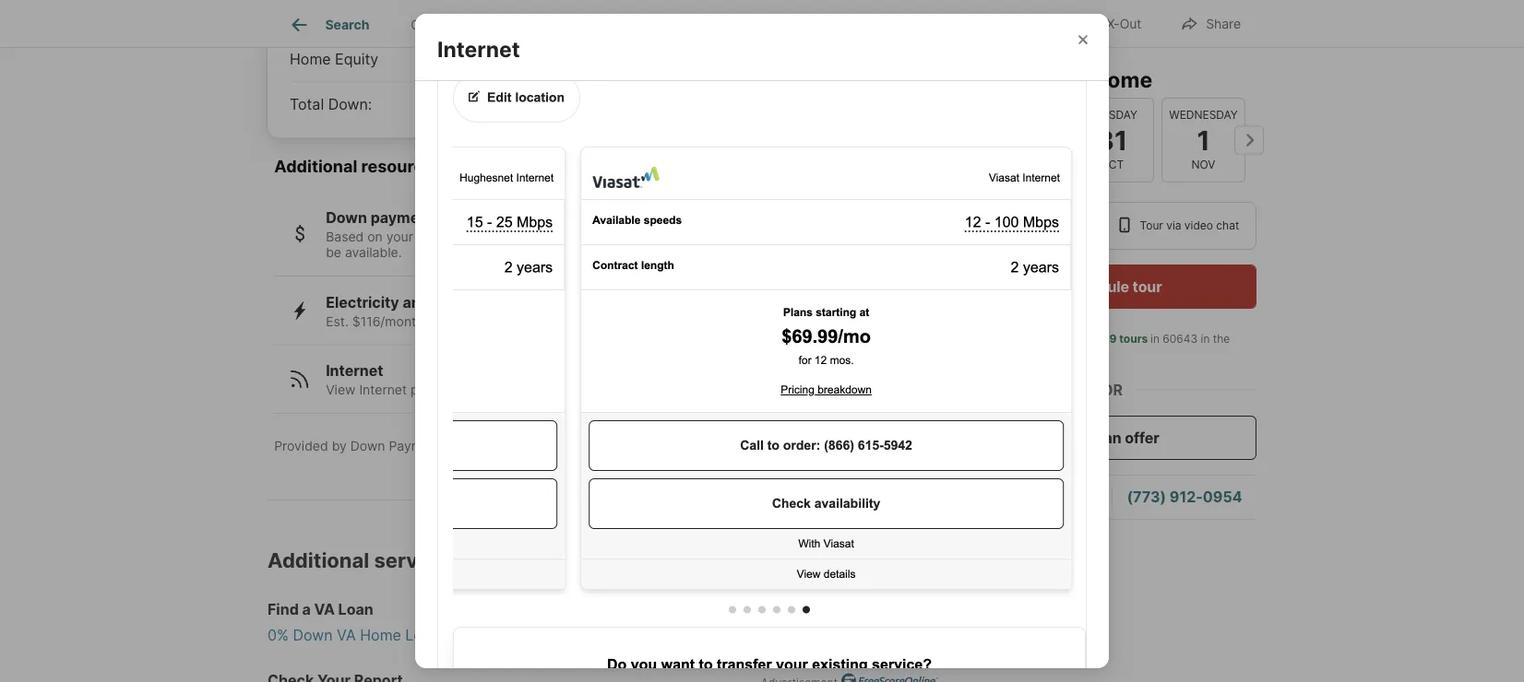 Task type: locate. For each thing, give the bounding box(es) containing it.
0 horizontal spatial a
[[302, 601, 311, 619]]

internet for internet view internet plans and providers available for this home
[[326, 363, 383, 381]]

resources
[[361, 157, 443, 177]]

0 horizontal spatial home
[[290, 51, 331, 69]]

1 horizontal spatial this
[[1050, 66, 1089, 92]]

2 tour from the left
[[1140, 219, 1163, 233]]

va down the 'loan'
[[337, 627, 356, 645]]

a right find
[[302, 601, 311, 619]]

providers
[[473, 383, 531, 399]]

home up 'tuesday'
[[1094, 66, 1153, 92]]

additional
[[274, 157, 357, 177], [268, 549, 369, 573]]

31
[[1097, 124, 1128, 156]]

None button
[[1070, 98, 1154, 183], [1162, 98, 1246, 183], [1070, 98, 1154, 183], [1162, 98, 1246, 183]]

a inside find a va loan 0% down va home loans: get quote
[[302, 601, 311, 619]]

save
[[431, 314, 460, 330]]

tour
[[1006, 219, 1031, 233], [1140, 219, 1163, 233]]

loan
[[338, 601, 373, 619]]

in left the the
[[1201, 333, 1210, 346]]

0 horizontal spatial home
[[638, 383, 672, 399]]

in inside the tour in person option
[[1034, 219, 1044, 233]]

previous
[[417, 229, 469, 245]]

home
[[290, 51, 331, 69], [360, 627, 401, 645]]

tour
[[1002, 66, 1045, 92], [1133, 278, 1162, 296]]

down up based
[[326, 209, 367, 227]]

0 horizontal spatial this
[[612, 383, 634, 399]]

1 vertical spatial va
[[337, 627, 356, 645]]

with right $116
[[495, 314, 521, 330]]

and inside electricity and solar est. $116/month, save                  $116 with rooftop solar
[[403, 294, 430, 312]]

internet up view
[[326, 363, 383, 381]]

solar up save at the left of page
[[433, 294, 469, 312]]

this up 'tuesday'
[[1050, 66, 1089, 92]]

1
[[1197, 124, 1210, 156]]

internet view internet plans and providers available for this home
[[326, 363, 672, 399]]

tour left via
[[1140, 219, 1163, 233]]

30 down go tour this home
[[1003, 124, 1039, 156]]

912-
[[1170, 489, 1203, 507]]

1 horizontal spatial with
[[623, 229, 649, 245]]

1 vertical spatial down
[[350, 439, 385, 454]]

a for find
[[302, 601, 311, 619]]

1 vertical spatial internet
[[326, 363, 383, 381]]

0 horizontal spatial and
[[403, 294, 430, 312]]

tour in person option
[[968, 202, 1102, 250]]

tour for go
[[1002, 66, 1045, 92]]

or
[[1102, 381, 1123, 399]]

30 inside button
[[1003, 124, 1039, 156]]

home inside find a va loan 0% down va home loans: get quote
[[360, 627, 401, 645]]

30
[[1003, 124, 1039, 156], [1032, 349, 1046, 363]]

additional for additional services
[[268, 549, 369, 573]]

2 horizontal spatial in
[[1201, 333, 1210, 346]]

tour via video chat
[[1140, 219, 1240, 233]]

1 vertical spatial additional
[[268, 549, 369, 573]]

2 vertical spatial internet
[[359, 383, 407, 399]]

2 vertical spatial and
[[568, 439, 591, 454]]

loans:
[[405, 627, 451, 645]]

tour right the schedule
[[1133, 278, 1162, 296]]

your
[[386, 229, 413, 245]]

x-
[[1107, 16, 1120, 32]]

1 vertical spatial tour
[[1133, 278, 1162, 296]]

in inside 'in the last 30 days'
[[1201, 333, 1210, 346]]

1 vertical spatial home
[[360, 627, 401, 645]]

0 vertical spatial a
[[1018, 489, 1026, 507]]

internet right view
[[359, 383, 407, 399]]

list box containing tour in person
[[968, 202, 1257, 250]]

on
[[367, 229, 383, 245]]

0 vertical spatial va
[[314, 601, 335, 619]]

va
[[314, 601, 335, 619], [337, 627, 356, 645]]

0 vertical spatial internet
[[437, 36, 520, 62]]

internet element
[[437, 14, 542, 62]]

in right tours
[[1151, 333, 1160, 346]]

0 horizontal spatial in
[[1034, 219, 1044, 233]]

down right by
[[350, 439, 385, 454]]

tour in person
[[1006, 219, 1084, 233]]

0 vertical spatial 30
[[1003, 124, 1039, 156]]

tour left person
[[1006, 219, 1031, 233]]

1 horizontal spatial in
[[1151, 333, 1160, 346]]

1 vertical spatial a
[[302, 601, 311, 619]]

list box
[[968, 202, 1257, 250]]

to
[[671, 229, 684, 245]]

rooftop
[[525, 314, 570, 330]]

person
[[1046, 219, 1084, 233]]

this
[[1050, 66, 1089, 92], [612, 383, 634, 399]]

in the last 30 days
[[1010, 333, 1233, 363]]

next image
[[1235, 125, 1264, 155]]

0%
[[268, 627, 289, 645]]

0 vertical spatial tour
[[1002, 66, 1045, 92]]

and right "plans" at left
[[447, 383, 470, 399]]

internet down overview
[[437, 36, 520, 62]]

0 vertical spatial with
[[623, 229, 649, 245]]

nov
[[1192, 158, 1216, 172]]

wattbuy,
[[510, 439, 565, 454]]

plans
[[411, 383, 443, 399]]

0 vertical spatial $57,000
[[518, 25, 574, 43]]

0954
[[1203, 489, 1243, 507]]

1 vertical spatial home
[[638, 383, 672, 399]]

$57,000 left (20%)
[[452, 95, 520, 115]]

a right ask
[[1018, 489, 1026, 507]]

30 inside 'in the last 30 days'
[[1032, 349, 1046, 363]]

1 tour from the left
[[1006, 219, 1031, 233]]

2 vertical spatial down
[[293, 627, 333, 645]]

this right the for on the bottom of page
[[612, 383, 634, 399]]

tab list containing search
[[268, 0, 879, 47]]

a
[[1018, 489, 1026, 507], [302, 601, 311, 619]]

tour right 'go'
[[1002, 66, 1045, 92]]

est.
[[326, 314, 349, 330]]

assistance
[[437, 209, 516, 227]]

$57,000 for $57,000
[[518, 25, 574, 43]]

search link
[[288, 14, 369, 36]]

1 horizontal spatial solar
[[573, 314, 603, 330]]

quote
[[485, 627, 527, 645]]

0 horizontal spatial tour
[[1002, 66, 1045, 92]]

in
[[1034, 219, 1044, 233], [1151, 333, 1160, 346], [1201, 333, 1210, 346]]

0 vertical spatial home
[[290, 51, 331, 69]]

$57,000 up (20%)
[[518, 25, 574, 43]]

19
[[1104, 333, 1117, 346]]

(773) 912-0954 link
[[1127, 489, 1243, 507]]

start an offer
[[1065, 429, 1160, 447]]

and
[[403, 294, 430, 312], [447, 383, 470, 399], [568, 439, 591, 454]]

down:
[[328, 96, 372, 114]]

0 vertical spatial home
[[1094, 66, 1153, 92]]

home down the 'loan'
[[360, 627, 401, 645]]

and up $116/month, at the left top
[[403, 294, 430, 312]]

equity
[[335, 51, 379, 69]]

tour via video chat option
[[1102, 202, 1257, 250]]

tab list
[[268, 0, 879, 47]]

tour for schedule
[[1133, 278, 1162, 296]]

$30,000
[[687, 229, 739, 245]]

va left the 'loan'
[[314, 601, 335, 619]]

$116
[[463, 314, 492, 330]]

and right 'wattbuy,'
[[568, 439, 591, 454]]

may
[[743, 229, 768, 245]]

with left up
[[623, 229, 649, 245]]

1 vertical spatial $57,000
[[452, 95, 520, 115]]

tour inside button
[[1133, 278, 1162, 296]]

solar
[[433, 294, 469, 312], [573, 314, 603, 330]]

1 vertical spatial and
[[447, 383, 470, 399]]

with inside electricity and solar est. $116/month, save                  $116 with rooftop solar
[[495, 314, 521, 330]]

0 vertical spatial and
[[403, 294, 430, 312]]

down right 0% on the bottom left
[[293, 627, 333, 645]]

and inside internet view internet plans and providers available for this home
[[447, 383, 470, 399]]

responses,
[[473, 229, 539, 245]]

30 button
[[979, 97, 1063, 184]]

electricity and solar est. $116/month, save                  $116 with rooftop solar
[[326, 294, 603, 330]]

home
[[1094, 66, 1153, 92], [638, 383, 672, 399]]

1 vertical spatial 30
[[1032, 349, 1046, 363]]

a for ask
[[1018, 489, 1026, 507]]

question
[[1030, 489, 1093, 507]]

provided by down payment resource, wattbuy, and allconnect
[[274, 439, 661, 454]]

0 vertical spatial additional
[[274, 157, 357, 177]]

1 horizontal spatial a
[[1018, 489, 1026, 507]]

1 horizontal spatial tour
[[1133, 278, 1162, 296]]

1 vertical spatial with
[[495, 314, 521, 330]]

1 vertical spatial this
[[612, 383, 634, 399]]

solar right rooftop
[[573, 314, 603, 330]]

1 horizontal spatial tour
[[1140, 219, 1163, 233]]

60643
[[1163, 333, 1198, 346]]

1 horizontal spatial and
[[447, 383, 470, 399]]

0 horizontal spatial va
[[314, 601, 335, 619]]

1 horizontal spatial home
[[1094, 66, 1153, 92]]

home right the for on the bottom of page
[[638, 383, 672, 399]]

0 horizontal spatial with
[[495, 314, 521, 330]]

$57,000 (20%) tooltip
[[268, 0, 939, 138]]

up
[[652, 229, 668, 245]]

0 horizontal spatial solar
[[433, 294, 469, 312]]

home down the cash
[[290, 51, 331, 69]]

schedule tour button
[[968, 265, 1257, 309]]

14
[[543, 229, 557, 245]]

start
[[1065, 429, 1101, 447]]

tuesday
[[1087, 108, 1138, 122]]

home equity
[[290, 51, 379, 69]]

overview
[[411, 17, 468, 33]]

$57,000
[[518, 25, 574, 43], [452, 95, 520, 115]]

with
[[623, 229, 649, 245], [495, 314, 521, 330]]

cash
[[290, 25, 325, 43]]

wednesday 1 nov
[[1169, 108, 1238, 172]]

in left person
[[1034, 219, 1044, 233]]

oct
[[1101, 158, 1124, 172]]

30 right "last"
[[1032, 349, 1046, 363]]

redfin
[[1010, 333, 1044, 346]]

get
[[455, 627, 480, 645]]

chat
[[1217, 219, 1240, 233]]

1 horizontal spatial home
[[360, 627, 401, 645]]

2 horizontal spatial and
[[568, 439, 591, 454]]

0 horizontal spatial tour
[[1006, 219, 1031, 233]]

additional up find
[[268, 549, 369, 573]]

additional down total
[[274, 157, 357, 177]]

tour for tour via video chat
[[1140, 219, 1163, 233]]

tab
[[489, 3, 627, 47], [627, 3, 775, 47], [775, 3, 865, 47]]

total down:
[[290, 96, 372, 114]]



Task type: vqa. For each thing, say whether or not it's contained in the screenshot.
top Internet
yes



Task type: describe. For each thing, give the bounding box(es) containing it.
video
[[1185, 219, 1213, 233]]

available
[[534, 383, 588, 399]]

this inside internet view internet plans and providers available for this home
[[612, 383, 634, 399]]

with for solar
[[495, 314, 521, 330]]

services
[[374, 549, 459, 573]]

advertisement
[[761, 606, 838, 620]]

0 vertical spatial down
[[326, 209, 367, 227]]

home inside internet view internet plans and providers available for this home
[[638, 383, 672, 399]]

additional for additional resources
[[274, 157, 357, 177]]

(773) 912-0954
[[1127, 489, 1243, 507]]

schedule tour
[[1062, 278, 1162, 296]]

by
[[332, 439, 347, 454]]

the
[[1213, 333, 1230, 346]]

an
[[1104, 429, 1122, 447]]

ask
[[987, 489, 1014, 507]]

allconnect
[[595, 439, 661, 454]]

find
[[268, 601, 299, 619]]

via
[[1167, 219, 1182, 233]]

overview tab
[[390, 3, 489, 47]]

tours
[[1120, 333, 1148, 346]]

view
[[326, 383, 356, 399]]

tour for tour in person
[[1006, 219, 1031, 233]]

wednesday
[[1169, 108, 1238, 122]]

share
[[1206, 16, 1241, 32]]

offer
[[1125, 429, 1160, 447]]

for
[[591, 383, 608, 399]]

down inside find a va loan 0% down va home loans: get quote
[[293, 627, 333, 645]]

go tour this home
[[968, 66, 1153, 92]]

search
[[325, 17, 369, 33]]

1 tab from the left
[[489, 3, 627, 47]]

programs
[[561, 229, 619, 245]]

0% down va home loans: get quote link
[[268, 625, 950, 647]]

down payment assistance
[[326, 209, 516, 227]]

electricity
[[326, 294, 399, 312]]

may be available.
[[326, 229, 768, 261]]

0 vertical spatial this
[[1050, 66, 1089, 92]]

start an offer button
[[968, 416, 1257, 460]]

go
[[968, 66, 997, 92]]

internet for internet
[[437, 36, 520, 62]]

payment
[[389, 439, 442, 454]]

2 tab from the left
[[627, 3, 775, 47]]

additional resources
[[274, 157, 443, 177]]

resource,
[[446, 439, 507, 454]]

payment
[[371, 209, 434, 227]]

$57,000 for $57,000 (20%)
[[452, 95, 520, 115]]

share button
[[1165, 4, 1257, 42]]

3 tab from the left
[[775, 3, 865, 47]]

1 vertical spatial solar
[[573, 314, 603, 330]]

(773)
[[1127, 489, 1167, 507]]

schedule
[[1062, 278, 1129, 296]]

$116/month,
[[352, 314, 428, 330]]

home inside $57,000 (20%) tooltip
[[290, 51, 331, 69]]

x-out
[[1107, 16, 1142, 32]]

x-out button
[[1065, 4, 1157, 42]]

redfin agents led 19 tours in 60643
[[1010, 333, 1198, 346]]

out
[[1120, 16, 1142, 32]]

with for your
[[623, 229, 649, 245]]

tuesday 31 oct
[[1087, 108, 1138, 172]]

based on your previous responses, 14 programs with up to $30,000
[[326, 229, 739, 245]]

$57,000 (20%)
[[452, 95, 574, 115]]

find a va loan 0% down va home loans: get quote
[[268, 601, 527, 645]]

0 vertical spatial solar
[[433, 294, 469, 312]]

ask a question
[[987, 489, 1093, 507]]

available.
[[345, 245, 402, 261]]

1 horizontal spatial va
[[337, 627, 356, 645]]

based
[[326, 229, 364, 245]]

provided
[[274, 439, 328, 454]]

agents
[[1047, 333, 1083, 346]]

additional services
[[268, 549, 459, 573]]

days
[[1049, 349, 1074, 363]]

led
[[1086, 333, 1102, 346]]

(20%)
[[524, 95, 574, 115]]



